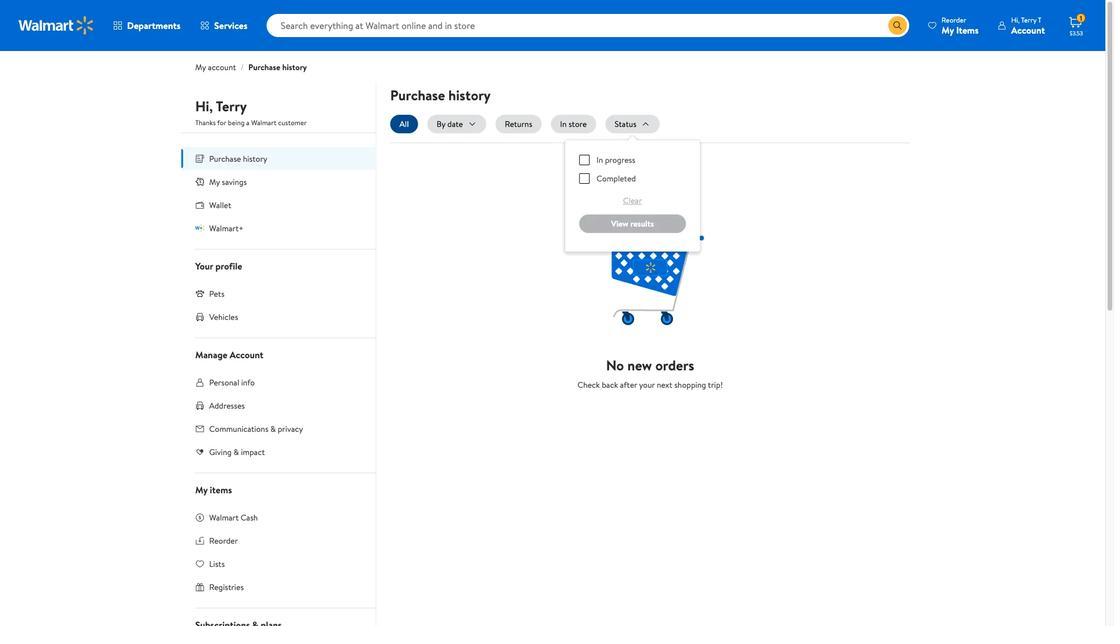 Task type: vqa. For each thing, say whether or not it's contained in the screenshot.
new
yes



Task type: describe. For each thing, give the bounding box(es) containing it.
wallet link
[[181, 194, 376, 217]]

savings
[[222, 176, 247, 187]]

items
[[956, 24, 979, 36]]

communications & privacy link
[[181, 418, 376, 441]]

status
[[615, 118, 636, 130]]

clear
[[623, 195, 642, 206]]

0 horizontal spatial purchase
[[209, 153, 241, 164]]

clear search field text image
[[874, 21, 884, 30]]

departments
[[127, 19, 181, 32]]

being
[[228, 118, 245, 128]]

in progress
[[597, 154, 635, 166]]

in for in store
[[560, 118, 567, 130]]

walmart cash
[[209, 512, 258, 523]]

Search search field
[[267, 14, 909, 37]]

giving & impact link
[[181, 441, 376, 464]]

icon image for walmart+
[[195, 224, 205, 233]]

1 vertical spatial purchase history
[[209, 153, 267, 164]]

0 vertical spatial purchase
[[248, 62, 280, 73]]

vehicles
[[209, 311, 238, 323]]

customer
[[278, 118, 307, 128]]

icon image for my savings
[[195, 177, 205, 186]]

2 horizontal spatial history
[[448, 85, 491, 105]]

trip!
[[708, 380, 723, 391]]

store
[[569, 118, 587, 130]]

/
[[241, 62, 244, 73]]

terry for for
[[216, 97, 247, 116]]

account
[[208, 62, 236, 73]]

info
[[241, 377, 255, 388]]

2 horizontal spatial purchase
[[390, 85, 445, 105]]

results
[[630, 218, 654, 229]]

all button
[[390, 115, 418, 133]]

no
[[606, 356, 624, 375]]

manage
[[195, 348, 227, 361]]

in store button
[[551, 115, 596, 133]]

addresses
[[209, 400, 245, 411]]

in store
[[560, 118, 587, 130]]

giving
[[209, 447, 232, 458]]

a
[[246, 118, 250, 128]]

walmart+
[[209, 223, 244, 234]]

my account / purchase history
[[195, 62, 307, 73]]

wallet
[[209, 199, 231, 211]]

status button
[[605, 115, 660, 133]]

new
[[627, 356, 652, 375]]

& for giving
[[234, 447, 239, 458]]

for
[[217, 118, 226, 128]]

my items
[[195, 484, 232, 496]]

1
[[1080, 13, 1082, 23]]

search icon image
[[893, 21, 902, 30]]

your
[[195, 260, 213, 272]]

reorder link
[[181, 530, 376, 553]]

my account link
[[195, 62, 236, 73]]

progress
[[605, 154, 635, 166]]

view results button
[[579, 215, 686, 233]]

profile
[[215, 260, 242, 272]]

walmart inside hi, terry thanks for being a walmart customer
[[251, 118, 276, 128]]

items
[[210, 484, 232, 496]]

walmart image
[[19, 16, 94, 35]]

registries
[[209, 582, 244, 593]]

my for my savings
[[209, 176, 220, 187]]

t
[[1038, 15, 1042, 25]]

lists
[[209, 559, 225, 570]]

registries link
[[181, 576, 376, 599]]

next
[[657, 380, 672, 391]]

hi, terry t account
[[1011, 15, 1045, 36]]

all
[[400, 118, 409, 130]]

0 horizontal spatial history
[[243, 153, 267, 164]]

privacy
[[278, 423, 303, 435]]

back
[[602, 380, 618, 391]]

hi, for thanks for being a walmart customer
[[195, 97, 213, 116]]

manage account
[[195, 348, 263, 361]]



Task type: locate. For each thing, give the bounding box(es) containing it.
icon image inside pets link
[[195, 289, 205, 298]]

your profile
[[195, 260, 242, 272]]

icon image left walmart+
[[195, 224, 205, 233]]

0 horizontal spatial purchase history
[[209, 153, 267, 164]]

Completed checkbox
[[579, 174, 590, 184]]

in inside group
[[597, 154, 603, 166]]

& inside giving & impact link
[[234, 447, 239, 458]]

0 vertical spatial icon image
[[195, 177, 205, 186]]

group
[[575, 150, 691, 243]]

walmart right the a
[[251, 118, 276, 128]]

my left account
[[195, 62, 206, 73]]

0 horizontal spatial account
[[230, 348, 263, 361]]

personal info
[[209, 377, 255, 388]]

1 vertical spatial icon image
[[195, 224, 205, 233]]

1 vertical spatial history
[[448, 85, 491, 105]]

impact
[[241, 447, 265, 458]]

check
[[578, 380, 600, 391]]

hi, for account
[[1011, 15, 1020, 25]]

hi, inside hi, terry t account
[[1011, 15, 1020, 25]]

1 horizontal spatial walmart
[[251, 118, 276, 128]]

2 icon image from the top
[[195, 224, 205, 233]]

1 vertical spatial purchase
[[390, 85, 445, 105]]

thanks
[[195, 118, 216, 128]]

list containing all
[[390, 115, 910, 252]]

purchase history link
[[248, 62, 307, 73], [181, 147, 376, 170]]

personal info link
[[181, 371, 376, 394]]

0 vertical spatial walmart
[[251, 118, 276, 128]]

purchase up "all" at the left top of the page
[[390, 85, 445, 105]]

lists link
[[181, 553, 376, 576]]

date
[[447, 118, 463, 130]]

1 vertical spatial account
[[230, 348, 263, 361]]

purchase history
[[390, 85, 491, 105], [209, 153, 267, 164]]

& for communications
[[270, 423, 276, 435]]

my left savings
[[209, 176, 220, 187]]

services button
[[190, 12, 257, 39]]

reorder for reorder my items
[[942, 15, 966, 25]]

walmart cash link
[[181, 506, 376, 530]]

1 vertical spatial reorder
[[209, 535, 238, 547]]

In progress checkbox
[[579, 155, 590, 165]]

1 horizontal spatial purchase
[[248, 62, 280, 73]]

1 vertical spatial walmart
[[209, 512, 239, 523]]

& inside communications & privacy link
[[270, 423, 276, 435]]

my left items
[[942, 24, 954, 36]]

0 vertical spatial hi,
[[1011, 15, 1020, 25]]

completed
[[597, 173, 636, 184]]

shopping
[[674, 380, 706, 391]]

reorder my items
[[942, 15, 979, 36]]

1 horizontal spatial &
[[270, 423, 276, 435]]

group containing in progress
[[575, 150, 691, 243]]

in left store
[[560, 118, 567, 130]]

your
[[639, 380, 655, 391]]

purchase right /
[[248, 62, 280, 73]]

0 vertical spatial in
[[560, 118, 567, 130]]

0 vertical spatial &
[[270, 423, 276, 435]]

purchase
[[248, 62, 280, 73], [390, 85, 445, 105], [209, 153, 241, 164]]

my savings link
[[181, 170, 376, 194]]

account
[[1011, 24, 1045, 36], [230, 348, 263, 361]]

in inside 'button'
[[560, 118, 567, 130]]

my savings
[[209, 176, 247, 187]]

my inside reorder my items
[[942, 24, 954, 36]]

my
[[942, 24, 954, 36], [195, 62, 206, 73], [209, 176, 220, 187], [195, 484, 208, 496]]

icon image
[[195, 177, 205, 186], [195, 224, 205, 233], [195, 289, 205, 298]]

reorder right search icon
[[942, 15, 966, 25]]

0 vertical spatial terry
[[1021, 15, 1037, 25]]

by date button
[[427, 115, 486, 133]]

hi, up thanks on the top of the page
[[195, 97, 213, 116]]

0 vertical spatial purchase history
[[390, 85, 491, 105]]

vehicles link
[[181, 306, 376, 329]]

reorder for reorder
[[209, 535, 238, 547]]

history right /
[[282, 62, 307, 73]]

walmart left cash
[[209, 512, 239, 523]]

purchase history link right /
[[248, 62, 307, 73]]

services
[[214, 19, 248, 32]]

in for in progress
[[597, 154, 603, 166]]

1 vertical spatial in
[[597, 154, 603, 166]]

0 horizontal spatial reorder
[[209, 535, 238, 547]]

cash
[[241, 512, 258, 523]]

0 horizontal spatial terry
[[216, 97, 247, 116]]

no new orders check back after your next shopping trip!
[[578, 356, 723, 391]]

in
[[560, 118, 567, 130], [597, 154, 603, 166]]

&
[[270, 423, 276, 435], [234, 447, 239, 458]]

purchase history link down customer
[[181, 147, 376, 170]]

icon image inside walmart+ 'link'
[[195, 224, 205, 233]]

view results
[[611, 218, 654, 229]]

icon image left my savings
[[195, 177, 205, 186]]

0 horizontal spatial hi,
[[195, 97, 213, 116]]

pets link
[[181, 282, 376, 306]]

my for my items
[[195, 484, 208, 496]]

in right in progress option
[[597, 154, 603, 166]]

hi, terry link
[[195, 97, 247, 121]]

1 vertical spatial &
[[234, 447, 239, 458]]

hi, inside hi, terry thanks for being a walmart customer
[[195, 97, 213, 116]]

icon image left pets
[[195, 289, 205, 298]]

icon image inside my savings link
[[195, 177, 205, 186]]

2 vertical spatial purchase
[[209, 153, 241, 164]]

1 horizontal spatial hi,
[[1011, 15, 1020, 25]]

1 horizontal spatial purchase history
[[390, 85, 491, 105]]

0 vertical spatial history
[[282, 62, 307, 73]]

by
[[437, 118, 445, 130]]

returns
[[505, 118, 532, 130]]

giving & impact
[[209, 447, 265, 458]]

purchase history up savings
[[209, 153, 267, 164]]

0 horizontal spatial &
[[234, 447, 239, 458]]

& left privacy
[[270, 423, 276, 435]]

reorder inside reorder my items
[[942, 15, 966, 25]]

clear button
[[579, 191, 686, 210]]

1 vertical spatial hi,
[[195, 97, 213, 116]]

1 horizontal spatial history
[[282, 62, 307, 73]]

list
[[390, 115, 910, 252]]

terry up being
[[216, 97, 247, 116]]

reorder up lists
[[209, 535, 238, 547]]

icon image for pets
[[195, 289, 205, 298]]

my for my account / purchase history
[[195, 62, 206, 73]]

1 icon image from the top
[[195, 177, 205, 186]]

1 horizontal spatial in
[[597, 154, 603, 166]]

1 horizontal spatial account
[[1011, 24, 1045, 36]]

2 vertical spatial icon image
[[195, 289, 205, 298]]

1 horizontal spatial reorder
[[942, 15, 966, 25]]

history up savings
[[243, 153, 267, 164]]

$3.53
[[1070, 29, 1083, 37]]

1 vertical spatial terry
[[216, 97, 247, 116]]

1 horizontal spatial terry
[[1021, 15, 1037, 25]]

view
[[611, 218, 629, 229]]

terry
[[1021, 15, 1037, 25], [216, 97, 247, 116]]

departments button
[[103, 12, 190, 39]]

0 vertical spatial reorder
[[942, 15, 966, 25]]

& right the giving
[[234, 447, 239, 458]]

purchase history up by
[[390, 85, 491, 105]]

my left "items"
[[195, 484, 208, 496]]

hi, terry thanks for being a walmart customer
[[195, 97, 307, 128]]

Walmart Site-Wide search field
[[267, 14, 909, 37]]

returns button
[[496, 115, 542, 133]]

personal
[[209, 377, 239, 388]]

terry for account
[[1021, 15, 1037, 25]]

addresses link
[[181, 394, 376, 418]]

communications
[[209, 423, 268, 435]]

2 vertical spatial history
[[243, 153, 267, 164]]

terry inside hi, terry thanks for being a walmart customer
[[216, 97, 247, 116]]

1 vertical spatial purchase history link
[[181, 147, 376, 170]]

account up info
[[230, 348, 263, 361]]

account left $3.53
[[1011, 24, 1045, 36]]

purchase up my savings
[[209, 153, 241, 164]]

history up by date 'dropdown button'
[[448, 85, 491, 105]]

by date
[[437, 118, 463, 130]]

0 horizontal spatial walmart
[[209, 512, 239, 523]]

orders
[[655, 356, 694, 375]]

terry inside hi, terry t account
[[1021, 15, 1037, 25]]

hi, left t
[[1011, 15, 1020, 25]]

reorder
[[942, 15, 966, 25], [209, 535, 238, 547]]

0 horizontal spatial in
[[560, 118, 567, 130]]

communications & privacy
[[209, 423, 303, 435]]

terry left t
[[1021, 15, 1037, 25]]

0 vertical spatial purchase history link
[[248, 62, 307, 73]]

0 vertical spatial account
[[1011, 24, 1045, 36]]

walmart+ link
[[181, 217, 376, 240]]

hi,
[[1011, 15, 1020, 25], [195, 97, 213, 116]]

pets
[[209, 288, 224, 299]]

3 icon image from the top
[[195, 289, 205, 298]]

after
[[620, 380, 637, 391]]



